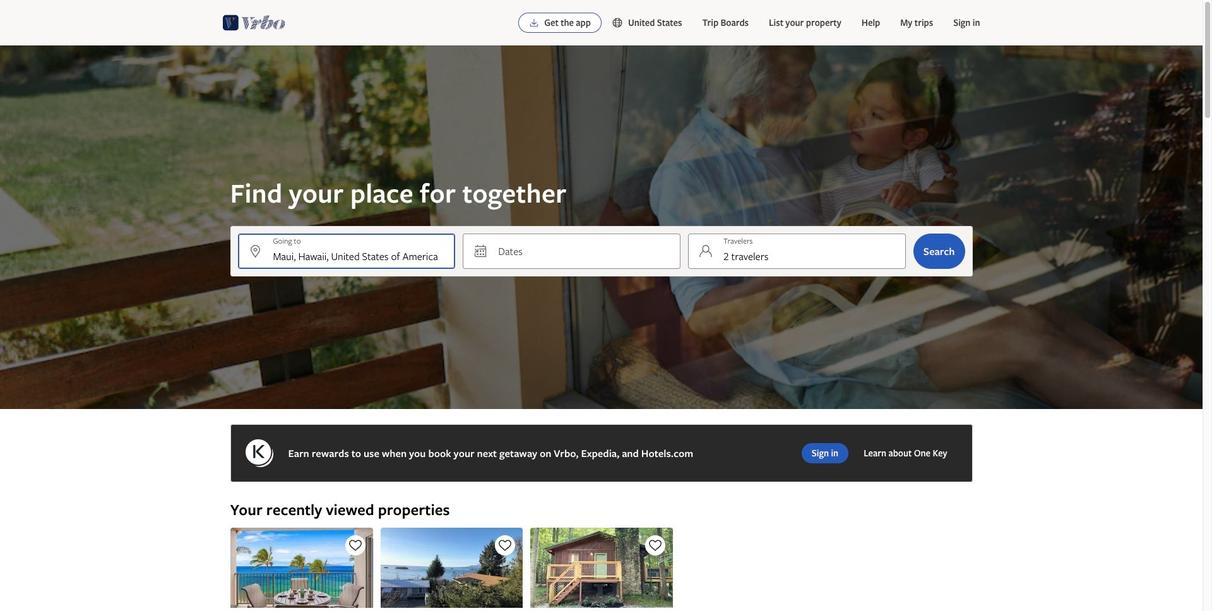 Task type: vqa. For each thing, say whether or not it's contained in the screenshot.
Show next image for Magnolia Cottage near West Seattle's Alki Beach
no



Task type: describe. For each thing, give the bounding box(es) containing it.
Save Elegant Ocean-Front Penthouse, #616 to a trip checkbox
[[345, 536, 365, 556]]

property grounds image
[[230, 528, 373, 608]]

vrbo logo image
[[223, 13, 285, 33]]

small image
[[612, 17, 628, 28]]



Task type: locate. For each thing, give the bounding box(es) containing it.
exterior image
[[530, 528, 673, 608]]

download the app button image
[[529, 18, 539, 28]]

view from property image
[[380, 528, 523, 608]]

wizard region
[[0, 45, 1203, 409]]

main content
[[0, 45, 1203, 611]]

Save Ocean View Duplex  Apartment Furnished to a trip checkbox
[[495, 536, 515, 556]]

Save Creekside Couple's Retreat at Cool Waters to a trip checkbox
[[645, 536, 665, 556]]



